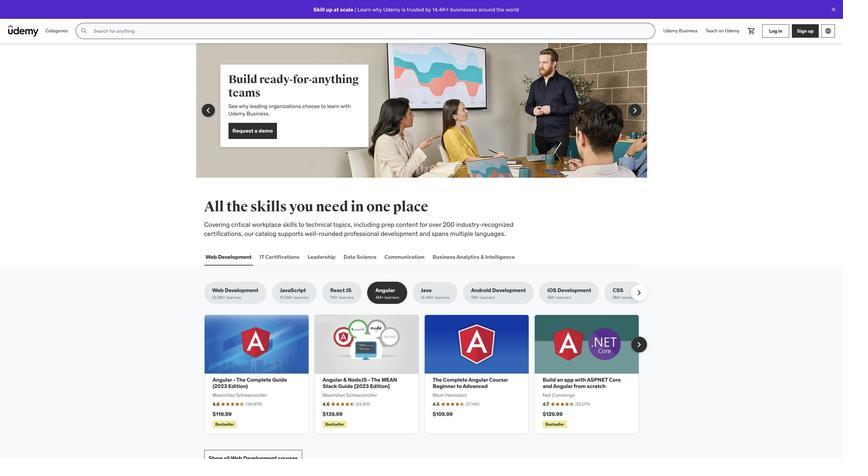 Task type: describe. For each thing, give the bounding box(es) containing it.
to inside the complete angular course: beginner to advanced
[[457, 383, 462, 390]]

java
[[421, 287, 432, 294]]

communication
[[385, 253, 425, 260]]

business.
[[247, 110, 270, 117]]

learners inside android development 7m+ learners
[[481, 295, 495, 300]]

data
[[344, 253, 356, 260]]

organizations
[[269, 103, 301, 109]]

react
[[330, 287, 345, 294]]

ios development 4m+ learners
[[548, 287, 592, 300]]

udemy image
[[8, 25, 39, 37]]

all the skills you need in one place
[[204, 198, 428, 216]]

stack
[[323, 383, 337, 390]]

science
[[357, 253, 377, 260]]

angular inside the complete angular course: beginner to advanced
[[469, 377, 488, 383]]

the inside angular & nodejs - the mean stack guide [2023 edition]
[[371, 377, 381, 383]]

business inside button
[[433, 253, 456, 260]]

skill up at scale | learn why udemy is trusted by 14.4k+ businesses around the world
[[314, 6, 519, 13]]

css 9m+ learners
[[613, 287, 637, 300]]

see
[[228, 103, 238, 109]]

request
[[233, 127, 253, 134]]

our
[[245, 230, 254, 238]]

angular 4m+ learners
[[376, 287, 400, 300]]

professional
[[344, 230, 379, 238]]

for
[[420, 221, 428, 229]]

next image inside topic filters element
[[634, 288, 645, 298]]

development
[[381, 230, 418, 238]]

edition)
[[228, 383, 248, 390]]

development for web development 12.2m+ learners
[[225, 287, 258, 294]]

android development 7m+ learners
[[471, 287, 526, 300]]

is
[[402, 6, 406, 13]]

data science button
[[342, 249, 378, 265]]

it
[[260, 253, 264, 260]]

it certifications
[[260, 253, 300, 260]]

communication button
[[383, 249, 426, 265]]

learn
[[327, 103, 339, 109]]

build an app with aspnet core and angular from scratch
[[543, 377, 621, 390]]

web development 12.2m+ learners
[[212, 287, 258, 300]]

angular - the complete guide (2023 edition)
[[213, 377, 287, 390]]

4m+ inside ios development 4m+ learners
[[548, 295, 556, 300]]

build for ready-
[[228, 72, 257, 87]]

- inside angular - the complete guide (2023 edition)
[[233, 377, 235, 383]]

choose a language image
[[825, 28, 832, 34]]

4m+ inside 'angular 4m+ learners'
[[376, 295, 384, 300]]

languages.
[[475, 230, 506, 238]]

aspnet
[[587, 377, 608, 383]]

edition]
[[370, 383, 390, 390]]

& inside business analytics & intelligence button
[[481, 253, 484, 260]]

around
[[479, 6, 496, 13]]

course:
[[489, 377, 509, 383]]

(2023
[[213, 383, 227, 390]]

leading
[[250, 103, 268, 109]]

0 vertical spatial next image
[[630, 105, 641, 116]]

submit search image
[[80, 27, 88, 35]]

udemy business link
[[660, 23, 702, 39]]

sign up link
[[792, 24, 819, 38]]

& inside angular & nodejs - the mean stack guide [2023 edition]
[[343, 377, 347, 383]]

an
[[557, 377, 563, 383]]

request a demo link
[[228, 123, 277, 139]]

7m+ for react js
[[330, 295, 338, 300]]

teach on udemy
[[706, 28, 740, 34]]

web for web development 12.2m+ learners
[[212, 287, 224, 294]]

covering
[[204, 221, 230, 229]]

web development button
[[204, 249, 253, 265]]

the inside the complete angular course: beginner to advanced
[[433, 377, 442, 383]]

the complete angular course: beginner to advanced
[[433, 377, 509, 390]]

skill
[[314, 6, 325, 13]]

content
[[396, 221, 418, 229]]

9m+
[[613, 295, 621, 300]]

world
[[506, 6, 519, 13]]

in inside "link"
[[779, 28, 783, 34]]

beginner
[[433, 383, 456, 390]]

development for ios development 4m+ learners
[[558, 287, 592, 294]]

recognized
[[482, 221, 514, 229]]

skills inside covering critical workplace skills to technical topics, including prep content for over 200 industry-recognized certifications, our catalog supports well-rounded professional development and spans multiple languages.
[[283, 221, 297, 229]]

at
[[334, 6, 339, 13]]

angular inside build an app with aspnet core and angular from scratch
[[553, 383, 573, 390]]

place
[[393, 198, 428, 216]]

javascript 15.5m+ learners
[[280, 287, 309, 300]]

java 14.4m+ learners
[[421, 287, 450, 300]]

complete inside the complete angular course: beginner to advanced
[[443, 377, 468, 383]]

1 horizontal spatial business
[[679, 28, 698, 34]]

multiple
[[450, 230, 474, 238]]

200
[[443, 221, 455, 229]]

ios
[[548, 287, 557, 294]]

topics,
[[333, 221, 352, 229]]

data science
[[344, 253, 377, 260]]

scratch
[[587, 383, 606, 390]]

spans
[[432, 230, 449, 238]]

trusted
[[407, 6, 424, 13]]

udemy business
[[664, 28, 698, 34]]

and inside covering critical workplace skills to technical topics, including prep content for over 200 industry-recognized certifications, our catalog supports well-rounded professional development and spans multiple languages.
[[420, 230, 430, 238]]

it certifications button
[[258, 249, 301, 265]]

log in
[[770, 28, 783, 34]]

web development
[[206, 253, 252, 260]]

android
[[471, 287, 491, 294]]

learners inside the "react js 7m+ learners"
[[339, 295, 354, 300]]

with inside build an app with aspnet core and angular from scratch
[[575, 377, 586, 383]]

js
[[346, 287, 352, 294]]

one
[[367, 198, 391, 216]]



Task type: locate. For each thing, give the bounding box(es) containing it.
and
[[420, 230, 430, 238], [543, 383, 552, 390]]

skills up the supports
[[283, 221, 297, 229]]

0 vertical spatial build
[[228, 72, 257, 87]]

5 learners from the left
[[435, 295, 450, 300]]

0 vertical spatial up
[[326, 6, 333, 13]]

1 4m+ from the left
[[376, 295, 384, 300]]

0 vertical spatial to
[[321, 103, 326, 109]]

on
[[719, 28, 724, 34]]

angular for 4m+
[[376, 287, 395, 294]]

certifications
[[266, 253, 300, 260]]

learners inside java 14.4m+ learners
[[435, 295, 450, 300]]

3 the from the left
[[433, 377, 442, 383]]

0 horizontal spatial business
[[433, 253, 456, 260]]

with right learn
[[341, 103, 351, 109]]

up for sign
[[809, 28, 814, 34]]

nodejs
[[348, 377, 367, 383]]

with
[[341, 103, 351, 109], [575, 377, 586, 383]]

to inside build ready-for-anything teams see why leading organizations choose to learn with udemy business.
[[321, 103, 326, 109]]

0 vertical spatial web
[[206, 253, 217, 260]]

css
[[613, 287, 624, 294]]

0 horizontal spatial 7m+
[[330, 295, 338, 300]]

scale
[[340, 6, 354, 13]]

1 7m+ from the left
[[330, 295, 338, 300]]

2 the from the left
[[371, 377, 381, 383]]

app
[[565, 377, 574, 383]]

1 horizontal spatial with
[[575, 377, 586, 383]]

with right 'app'
[[575, 377, 586, 383]]

1 vertical spatial carousel element
[[204, 315, 647, 434]]

0 vertical spatial carousel element
[[196, 43, 647, 178]]

sign up
[[798, 28, 814, 34]]

over
[[429, 221, 441, 229]]

critical
[[231, 221, 251, 229]]

web
[[206, 253, 217, 260], [212, 287, 224, 294]]

0 horizontal spatial and
[[420, 230, 430, 238]]

development up 12.2m+
[[225, 287, 258, 294]]

2 complete from the left
[[443, 377, 468, 383]]

8 learners from the left
[[622, 295, 637, 300]]

1 horizontal spatial why
[[373, 6, 382, 13]]

why
[[373, 6, 382, 13], [239, 103, 249, 109]]

angular inside angular & nodejs - the mean stack guide [2023 edition]
[[323, 377, 342, 383]]

a
[[255, 127, 258, 134]]

development
[[218, 253, 252, 260], [225, 287, 258, 294], [493, 287, 526, 294], [558, 287, 592, 294]]

0 vertical spatial the
[[497, 6, 505, 13]]

carousel element
[[196, 43, 647, 178], [204, 315, 647, 434]]

0 vertical spatial business
[[679, 28, 698, 34]]

0 horizontal spatial complete
[[247, 377, 271, 383]]

2 horizontal spatial to
[[457, 383, 462, 390]]

angular for &
[[323, 377, 342, 383]]

14.4m+
[[421, 295, 434, 300]]

14.4k+
[[433, 6, 449, 13]]

udemy inside build ready-for-anything teams see why leading organizations choose to learn with udemy business.
[[228, 110, 245, 117]]

1 horizontal spatial to
[[321, 103, 326, 109]]

build for an
[[543, 377, 556, 383]]

1 horizontal spatial the
[[371, 377, 381, 383]]

angular - the complete guide (2023 edition) link
[[213, 377, 287, 390]]

angular inside 'angular 4m+ learners'
[[376, 287, 395, 294]]

mean
[[382, 377, 397, 383]]

0 horizontal spatial -
[[233, 377, 235, 383]]

0 horizontal spatial the
[[236, 377, 246, 383]]

why right the learn
[[373, 6, 382, 13]]

0 horizontal spatial with
[[341, 103, 351, 109]]

guide
[[272, 377, 287, 383], [338, 383, 353, 390]]

1 horizontal spatial build
[[543, 377, 556, 383]]

development for web development
[[218, 253, 252, 260]]

1 vertical spatial skills
[[283, 221, 297, 229]]

close image
[[831, 6, 838, 13]]

1 vertical spatial and
[[543, 383, 552, 390]]

for-
[[293, 72, 312, 87]]

the up the critical at left top
[[227, 198, 248, 216]]

log in link
[[763, 24, 790, 38]]

you
[[289, 198, 314, 216]]

core
[[609, 377, 621, 383]]

learn
[[358, 6, 371, 13]]

build inside build an app with aspnet core and angular from scratch
[[543, 377, 556, 383]]

business left the teach
[[679, 28, 698, 34]]

why right see
[[239, 103, 249, 109]]

7m+ inside android development 7m+ learners
[[471, 295, 480, 300]]

to left learn
[[321, 103, 326, 109]]

up
[[326, 6, 333, 13], [809, 28, 814, 34]]

0 vertical spatial why
[[373, 6, 382, 13]]

7 learners from the left
[[557, 295, 572, 300]]

catalog
[[255, 230, 277, 238]]

and down the for
[[420, 230, 430, 238]]

complete inside angular - the complete guide (2023 edition)
[[247, 377, 271, 383]]

0 vertical spatial and
[[420, 230, 430, 238]]

build left an
[[543, 377, 556, 383]]

why for |
[[373, 6, 382, 13]]

1 vertical spatial why
[[239, 103, 249, 109]]

4m+
[[376, 295, 384, 300], [548, 295, 556, 300]]

Search for anything text field
[[92, 25, 647, 37]]

previous image
[[203, 105, 214, 116]]

0 horizontal spatial why
[[239, 103, 249, 109]]

development for android development 7m+ learners
[[493, 287, 526, 294]]

1 vertical spatial up
[[809, 28, 814, 34]]

angular for -
[[213, 377, 232, 383]]

the complete angular course: beginner to advanced link
[[433, 377, 509, 390]]

& left nodejs
[[343, 377, 347, 383]]

12.2m+
[[212, 295, 225, 300]]

to up the supports
[[299, 221, 305, 229]]

business
[[679, 28, 698, 34], [433, 253, 456, 260]]

carousel element containing build ready-for-anything teams
[[196, 43, 647, 178]]

0 horizontal spatial to
[[299, 221, 305, 229]]

1 horizontal spatial &
[[481, 253, 484, 260]]

[2023
[[354, 383, 369, 390]]

development right android
[[493, 287, 526, 294]]

why for teams
[[239, 103, 249, 109]]

0 horizontal spatial guide
[[272, 377, 287, 383]]

workplace
[[252, 221, 281, 229]]

1 horizontal spatial 4m+
[[548, 295, 556, 300]]

1 horizontal spatial -
[[368, 377, 370, 383]]

businesses
[[451, 6, 477, 13]]

4 learners from the left
[[385, 295, 400, 300]]

2 7m+ from the left
[[471, 295, 480, 300]]

2 learners from the left
[[294, 295, 309, 300]]

web for web development
[[206, 253, 217, 260]]

in up including
[[351, 198, 364, 216]]

1 vertical spatial build
[[543, 377, 556, 383]]

teams
[[228, 86, 261, 100]]

development down certifications,
[[218, 253, 252, 260]]

0 vertical spatial &
[[481, 253, 484, 260]]

0 horizontal spatial up
[[326, 6, 333, 13]]

build
[[228, 72, 257, 87], [543, 377, 556, 383]]

- inside angular & nodejs - the mean stack guide [2023 edition]
[[368, 377, 370, 383]]

angular & nodejs - the mean stack guide [2023 edition] link
[[323, 377, 397, 390]]

web inside web development button
[[206, 253, 217, 260]]

javascript
[[280, 287, 306, 294]]

to inside covering critical workplace skills to technical topics, including prep content for over 200 industry-recognized certifications, our catalog supports well-rounded professional development and spans multiple languages.
[[299, 221, 305, 229]]

well-
[[305, 230, 319, 238]]

web inside web development 12.2m+ learners
[[212, 287, 224, 294]]

with inside build ready-for-anything teams see why leading organizations choose to learn with udemy business.
[[341, 103, 351, 109]]

why inside build ready-for-anything teams see why leading organizations choose to learn with udemy business.
[[239, 103, 249, 109]]

1 complete from the left
[[247, 377, 271, 383]]

guide inside angular - the complete guide (2023 edition)
[[272, 377, 287, 383]]

7m+ for android development
[[471, 295, 480, 300]]

- right nodejs
[[368, 377, 370, 383]]

to
[[321, 103, 326, 109], [299, 221, 305, 229], [457, 383, 462, 390]]

technical
[[306, 221, 332, 229]]

1 vertical spatial with
[[575, 377, 586, 383]]

angular & nodejs - the mean stack guide [2023 edition]
[[323, 377, 397, 390]]

1 vertical spatial &
[[343, 377, 347, 383]]

learners inside ios development 4m+ learners
[[557, 295, 572, 300]]

1 horizontal spatial guide
[[338, 383, 353, 390]]

learners inside css 9m+ learners
[[622, 295, 637, 300]]

business down spans
[[433, 253, 456, 260]]

0 horizontal spatial 4m+
[[376, 295, 384, 300]]

1 the from the left
[[236, 377, 246, 383]]

|
[[355, 6, 356, 13]]

from
[[574, 383, 586, 390]]

react js 7m+ learners
[[330, 287, 354, 300]]

teach
[[706, 28, 718, 34]]

guide inside angular & nodejs - the mean stack guide [2023 edition]
[[338, 383, 353, 390]]

0 horizontal spatial &
[[343, 377, 347, 383]]

web down certifications,
[[206, 253, 217, 260]]

anything
[[312, 72, 359, 87]]

0 horizontal spatial the
[[227, 198, 248, 216]]

in right log
[[779, 28, 783, 34]]

1 horizontal spatial 7m+
[[471, 295, 480, 300]]

-
[[233, 377, 235, 383], [368, 377, 370, 383]]

7m+ inside the "react js 7m+ learners"
[[330, 295, 338, 300]]

certifications,
[[204, 230, 243, 238]]

and inside build an app with aspnet core and angular from scratch
[[543, 383, 552, 390]]

7m+ down react
[[330, 295, 338, 300]]

industry-
[[456, 221, 482, 229]]

build up see
[[228, 72, 257, 87]]

to right beginner
[[457, 383, 462, 390]]

0 vertical spatial skills
[[251, 198, 287, 216]]

0 horizontal spatial in
[[351, 198, 364, 216]]

0 horizontal spatial build
[[228, 72, 257, 87]]

the inside angular - the complete guide (2023 edition)
[[236, 377, 246, 383]]

next image
[[630, 105, 641, 116], [634, 288, 645, 298], [634, 339, 645, 350]]

up left at
[[326, 6, 333, 13]]

&
[[481, 253, 484, 260], [343, 377, 347, 383]]

up right sign
[[809, 28, 814, 34]]

ready-
[[259, 72, 293, 87]]

learners inside 'angular 4m+ learners'
[[385, 295, 400, 300]]

by
[[426, 6, 431, 13]]

1 horizontal spatial the
[[497, 6, 505, 13]]

angular
[[376, 287, 395, 294], [213, 377, 232, 383], [323, 377, 342, 383], [469, 377, 488, 383], [553, 383, 573, 390]]

1 vertical spatial in
[[351, 198, 364, 216]]

2 - from the left
[[368, 377, 370, 383]]

the
[[497, 6, 505, 13], [227, 198, 248, 216]]

demo
[[259, 127, 273, 134]]

development right ios
[[558, 287, 592, 294]]

and left an
[[543, 383, 552, 390]]

- right the (2023
[[233, 377, 235, 383]]

log
[[770, 28, 778, 34]]

2 4m+ from the left
[[548, 295, 556, 300]]

skills up workplace
[[251, 198, 287, 216]]

the left world
[[497, 6, 505, 13]]

prep
[[382, 221, 395, 229]]

learners inside javascript 15.5m+ learners
[[294, 295, 309, 300]]

1 vertical spatial business
[[433, 253, 456, 260]]

1 learners from the left
[[226, 295, 241, 300]]

web up 12.2m+
[[212, 287, 224, 294]]

1 horizontal spatial up
[[809, 28, 814, 34]]

3 learners from the left
[[339, 295, 354, 300]]

1 horizontal spatial in
[[779, 28, 783, 34]]

development inside button
[[218, 253, 252, 260]]

categories button
[[41, 23, 72, 39]]

1 vertical spatial to
[[299, 221, 305, 229]]

2 vertical spatial next image
[[634, 339, 645, 350]]

angular inside angular - the complete guide (2023 edition)
[[213, 377, 232, 383]]

1 vertical spatial web
[[212, 287, 224, 294]]

up for skill
[[326, 6, 333, 13]]

analytics
[[457, 253, 480, 260]]

0 vertical spatial in
[[779, 28, 783, 34]]

build ready-for-anything teams see why leading organizations choose to learn with udemy business.
[[228, 72, 359, 117]]

1 vertical spatial next image
[[634, 288, 645, 298]]

development inside web development 12.2m+ learners
[[225, 287, 258, 294]]

carousel element containing angular - the complete guide (2023 edition)
[[204, 315, 647, 434]]

1 - from the left
[[233, 377, 235, 383]]

7m+ down android
[[471, 295, 480, 300]]

1 horizontal spatial and
[[543, 383, 552, 390]]

all
[[204, 198, 224, 216]]

supports
[[278, 230, 303, 238]]

build inside build ready-for-anything teams see why leading organizations choose to learn with udemy business.
[[228, 72, 257, 87]]

topic filters element
[[204, 282, 647, 304]]

1 horizontal spatial complete
[[443, 377, 468, 383]]

6 learners from the left
[[481, 295, 495, 300]]

1 vertical spatial the
[[227, 198, 248, 216]]

2 vertical spatial to
[[457, 383, 462, 390]]

0 vertical spatial with
[[341, 103, 351, 109]]

development inside android development 7m+ learners
[[493, 287, 526, 294]]

development inside ios development 4m+ learners
[[558, 287, 592, 294]]

& right analytics
[[481, 253, 484, 260]]

learners inside web development 12.2m+ learners
[[226, 295, 241, 300]]

shopping cart with 0 items image
[[748, 27, 756, 35]]

2 horizontal spatial the
[[433, 377, 442, 383]]

choose
[[303, 103, 320, 109]]



Task type: vqa. For each thing, say whether or not it's contained in the screenshot.
left "7M+"
yes



